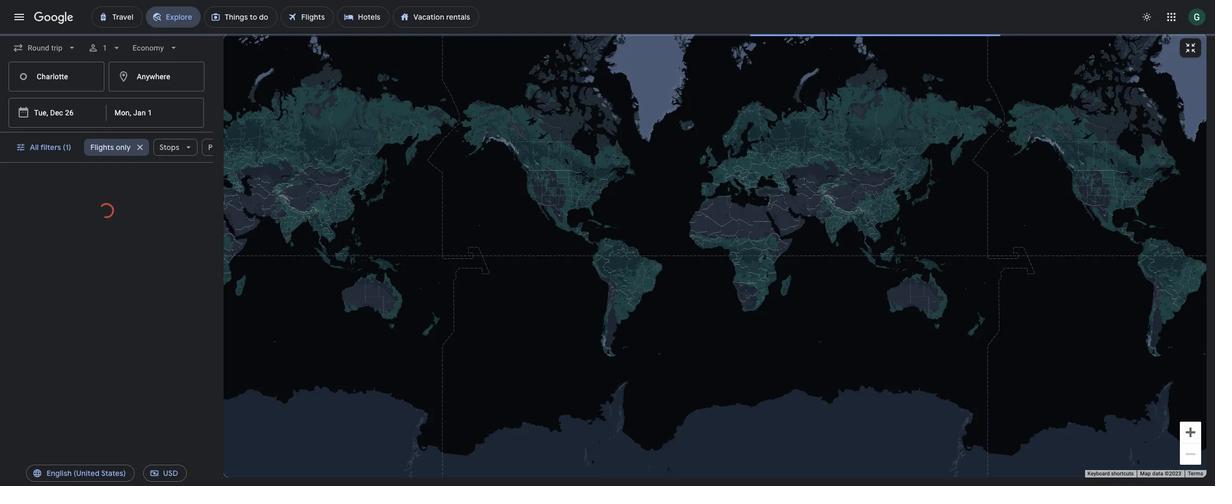 Task type: locate. For each thing, give the bounding box(es) containing it.
all filters (1)
[[30, 143, 71, 152]]

terms link
[[1188, 471, 1203, 477]]

all
[[30, 143, 39, 152]]

terms
[[1188, 471, 1203, 477]]

loading results progress bar
[[0, 34, 1215, 36], [94, 198, 119, 224]]

stops button
[[153, 135, 197, 160]]

flights only button
[[84, 135, 149, 160]]

usd
[[163, 469, 178, 479]]

filters
[[40, 143, 61, 152]]

stops
[[159, 143, 179, 152]]

keyboard shortcuts button
[[1088, 471, 1134, 478]]

map region
[[170, 0, 1215, 487]]

None text field
[[9, 62, 104, 92]]

change appearance image
[[1134, 4, 1160, 30]]

price button
[[202, 135, 244, 160]]

Where to? text field
[[109, 62, 204, 92]]

keyboard shortcuts
[[1088, 471, 1134, 477]]

only
[[116, 143, 131, 152]]

english
[[47, 469, 72, 479]]

Return text field
[[114, 99, 168, 127]]

None field
[[9, 38, 82, 58], [129, 38, 183, 58], [9, 38, 82, 58], [129, 38, 183, 58]]

1 vertical spatial loading results progress bar
[[94, 198, 119, 224]]



Task type: describe. For each thing, give the bounding box(es) containing it.
0 vertical spatial loading results progress bar
[[0, 34, 1215, 36]]

map
[[1140, 471, 1151, 477]]

states)
[[101, 469, 126, 479]]

flights only
[[90, 143, 131, 152]]

shortcuts
[[1111, 471, 1134, 477]]

Departure text field
[[34, 99, 83, 127]]

english (united states) button
[[26, 461, 134, 487]]

price
[[208, 143, 226, 152]]

usd button
[[143, 461, 187, 487]]

english (united states)
[[47, 469, 126, 479]]

map data ©2023
[[1140, 471, 1181, 477]]

©2023
[[1165, 471, 1181, 477]]

main menu image
[[13, 11, 26, 23]]

data
[[1152, 471, 1163, 477]]

1 button
[[84, 35, 126, 61]]

flights
[[90, 143, 114, 152]]

keyboard
[[1088, 471, 1110, 477]]

(united
[[74, 469, 100, 479]]

1
[[103, 44, 107, 52]]

(1)
[[63, 143, 71, 152]]

all filters (1) button
[[10, 135, 80, 160]]

view smaller map image
[[1184, 42, 1197, 54]]



Task type: vqa. For each thing, say whether or not it's contained in the screenshot.
the 3 on the bottom left of the page
no



